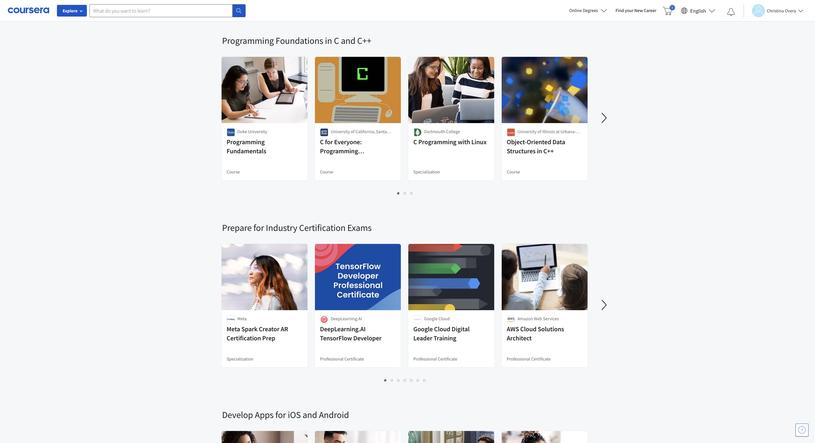 Task type: vqa. For each thing, say whether or not it's contained in the screenshot.
the AWS Cloud Solutions Architect
yes



Task type: describe. For each thing, give the bounding box(es) containing it.
dartmouth college image
[[413, 129, 422, 137]]

c for c programming with linux
[[413, 138, 417, 146]]

certificate for developer
[[344, 357, 364, 363]]

2 button for programming foundations in c and c++
[[402, 190, 408, 197]]

christina
[[767, 8, 784, 14]]

certification inside meta spark creator ar certification prep
[[227, 335, 261, 343]]

google cloud digital leader training
[[413, 325, 470, 343]]

5
[[410, 378, 413, 384]]

california,
[[356, 129, 375, 135]]

aws cloud solutions architect
[[507, 325, 564, 343]]

meta spark creator ar certification prep
[[227, 325, 288, 343]]

specialization for meta spark creator ar certification prep
[[227, 357, 253, 363]]

creator
[[259, 325, 280, 334]]

meta for meta spark creator ar certification prep
[[227, 325, 240, 334]]

meta for meta
[[237, 316, 247, 322]]

fundamentals inside c for everyone: programming fundamentals
[[320, 156, 360, 164]]

meta react native specialization by meta, image
[[502, 432, 588, 444]]

services
[[543, 316, 559, 322]]

programming fundamentals
[[227, 138, 266, 155]]

object-oriented data structures in c++
[[507, 138, 565, 155]]

spark
[[241, 325, 258, 334]]

career
[[644, 7, 657, 13]]

duke
[[237, 129, 247, 135]]

develop apps for ios and android
[[222, 410, 349, 421]]

2 vertical spatial for
[[275, 410, 286, 421]]

3 for programming foundations in c and c++
[[410, 190, 413, 197]]

ar
[[281, 325, 288, 334]]

new
[[635, 7, 643, 13]]

prep
[[262, 335, 275, 343]]

industry
[[266, 222, 297, 234]]

with
[[458, 138, 470, 146]]

amazon web services
[[518, 316, 559, 322]]

amazon
[[518, 316, 533, 322]]

1 university from the left
[[248, 129, 267, 135]]

urbana-
[[561, 129, 576, 135]]

dartmouth college
[[424, 129, 460, 135]]

professional for deeplearning.ai tensorflow developer
[[320, 357, 344, 363]]

deeplearning.ai for deeplearning.ai
[[331, 316, 362, 322]]

and for c
[[341, 35, 356, 47]]

coursera image
[[8, 5, 49, 16]]

What do you want to learn? text field
[[90, 4, 233, 17]]

apps
[[255, 410, 274, 421]]

find your new career link
[[612, 7, 660, 15]]

online degrees
[[569, 7, 598, 13]]

university for c for everyone: programming fundamentals
[[331, 129, 350, 135]]

meta android developer professional certificate by meta, image
[[315, 432, 401, 444]]

leader
[[413, 335, 432, 343]]

overa
[[785, 8, 796, 14]]

digital
[[452, 325, 470, 334]]

find your new career
[[616, 7, 657, 13]]

7 button
[[421, 377, 428, 385]]

tensorflow
[[320, 335, 352, 343]]

meta ios developer professional certificate by meta, image
[[221, 432, 308, 444]]

google cloud
[[424, 316, 450, 322]]

solutions
[[538, 325, 564, 334]]

prepare for industry certification exams carousel element
[[219, 203, 815, 390]]

everyone:
[[334, 138, 362, 146]]

of for everyone:
[[351, 129, 355, 135]]

professional certificate for developer
[[320, 357, 364, 363]]

and for ios
[[303, 410, 317, 421]]

prepare
[[222, 222, 252, 234]]

online
[[569, 7, 582, 13]]

university of california, santa cruz
[[331, 129, 387, 141]]

list for programming foundations in c and c++
[[222, 190, 588, 197]]

c programming with linux
[[413, 138, 487, 146]]

programming foundations in c and c++ carousel element
[[219, 15, 815, 203]]

duke university image
[[227, 129, 235, 137]]

7
[[423, 378, 426, 384]]

deeplearning.ai tensorflow developer
[[320, 325, 382, 343]]

oriented
[[527, 138, 551, 146]]

cloud for aws cloud solutions architect
[[520, 325, 537, 334]]

cruz
[[331, 135, 339, 141]]

university of illinois at urbana- champaign
[[518, 129, 576, 141]]

show notifications image
[[727, 8, 735, 16]]

cloud for google cloud
[[439, 316, 450, 322]]

amazon web services image
[[507, 316, 515, 324]]

course for c for everyone: programming fundamentals
[[320, 169, 333, 175]]

programming inside c for everyone: programming fundamentals
[[320, 147, 358, 155]]

find
[[616, 7, 624, 13]]

0 vertical spatial certification
[[299, 222, 346, 234]]

google for google cloud digital leader training
[[413, 325, 433, 334]]



Task type: locate. For each thing, give the bounding box(es) containing it.
1 vertical spatial fundamentals
[[320, 156, 360, 164]]

at
[[556, 129, 560, 135]]

1 horizontal spatial 2 button
[[402, 190, 408, 197]]

0 vertical spatial 3
[[410, 190, 413, 197]]

meta image
[[227, 316, 235, 324]]

university right duke
[[248, 129, 267, 135]]

professional certificate for solutions
[[507, 357, 551, 363]]

0 vertical spatial next slide image
[[596, 110, 612, 126]]

fundamentals down duke
[[227, 147, 266, 155]]

4
[[404, 378, 407, 384]]

english button
[[679, 0, 718, 21]]

0 horizontal spatial 1 button
[[382, 377, 389, 385]]

0 vertical spatial 1
[[397, 190, 400, 197]]

0 horizontal spatial professional
[[320, 357, 344, 363]]

1 vertical spatial 2
[[391, 378, 393, 384]]

google right google cloud image
[[424, 316, 438, 322]]

2 horizontal spatial c
[[413, 138, 417, 146]]

professional
[[320, 357, 344, 363], [413, 357, 437, 363], [507, 357, 530, 363]]

0 vertical spatial meta
[[237, 316, 247, 322]]

in inside object-oriented data structures in c++
[[537, 147, 542, 155]]

1 vertical spatial deeplearning.ai
[[320, 325, 366, 334]]

university up champaign
[[518, 129, 537, 135]]

0 vertical spatial for
[[325, 138, 333, 146]]

google cloud image
[[413, 316, 422, 324]]

course down programming fundamentals at top
[[227, 169, 240, 175]]

1 horizontal spatial course
[[320, 169, 333, 175]]

2 button
[[402, 190, 408, 197], [389, 377, 395, 385]]

next slide image inside 'prepare for industry certification exams carousel' element
[[596, 298, 612, 313]]

course
[[227, 169, 240, 175], [320, 169, 333, 175], [507, 169, 520, 175]]

1 vertical spatial specialization
[[227, 357, 253, 363]]

3 button inside programming foundations in c and c++ carousel element
[[408, 190, 415, 197]]

0 vertical spatial google
[[424, 316, 438, 322]]

university inside the university of california, santa cruz
[[331, 129, 350, 135]]

google
[[424, 316, 438, 322], [413, 325, 433, 334]]

3 button
[[408, 190, 415, 197], [395, 377, 402, 385]]

0 horizontal spatial for
[[254, 222, 264, 234]]

explore
[[63, 8, 78, 14]]

2
[[404, 190, 407, 197], [391, 378, 393, 384]]

3 button for prepare for industry certification exams
[[395, 377, 402, 385]]

1 for prepare for industry certification exams
[[384, 378, 387, 384]]

cloud up google cloud digital leader training in the bottom right of the page
[[439, 316, 450, 322]]

0 vertical spatial and
[[341, 35, 356, 47]]

1 horizontal spatial university
[[331, 129, 350, 135]]

illinois
[[542, 129, 555, 135]]

develop apps for ios and android carousel element
[[219, 390, 815, 444]]

structures
[[507, 147, 536, 155]]

1 inside programming foundations in c and c++ carousel element
[[397, 190, 400, 197]]

2 button for prepare for industry certification exams
[[389, 377, 395, 385]]

0 vertical spatial specialization
[[413, 169, 440, 175]]

for for everyone:
[[325, 138, 333, 146]]

0 horizontal spatial c++
[[357, 35, 371, 47]]

1 of from the left
[[351, 129, 355, 135]]

programming inside programming fundamentals
[[227, 138, 265, 146]]

developer
[[353, 335, 382, 343]]

0 vertical spatial deeplearning.ai
[[331, 316, 362, 322]]

course for object-oriented data structures in c++
[[507, 169, 520, 175]]

1 vertical spatial 1
[[384, 378, 387, 384]]

1 vertical spatial google
[[413, 325, 433, 334]]

english
[[690, 7, 706, 14]]

0 vertical spatial fundamentals
[[227, 147, 266, 155]]

1 next slide image from the top
[[596, 110, 612, 126]]

list
[[222, 2, 588, 9], [222, 190, 588, 197], [222, 377, 588, 385]]

0 horizontal spatial course
[[227, 169, 240, 175]]

course down c for everyone: programming fundamentals at the top left
[[320, 169, 333, 175]]

2 horizontal spatial for
[[325, 138, 333, 146]]

3 list from the top
[[222, 377, 588, 385]]

1 vertical spatial and
[[303, 410, 317, 421]]

christina overa
[[767, 8, 796, 14]]

for
[[325, 138, 333, 146], [254, 222, 264, 234], [275, 410, 286, 421]]

develop
[[222, 410, 253, 421]]

0 horizontal spatial 3
[[397, 378, 400, 384]]

2 next slide image from the top
[[596, 298, 612, 313]]

1 list from the top
[[222, 2, 588, 9]]

2 horizontal spatial professional
[[507, 357, 530, 363]]

for down university of california, santa cruz image
[[325, 138, 333, 146]]

college
[[446, 129, 460, 135]]

professional down architect
[[507, 357, 530, 363]]

1 horizontal spatial of
[[538, 129, 542, 135]]

professional certificate down the tensorflow
[[320, 357, 364, 363]]

0 horizontal spatial and
[[303, 410, 317, 421]]

4 button
[[402, 377, 408, 385]]

ios
[[288, 410, 301, 421]]

list inside 'prepare for industry certification exams carousel' element
[[222, 377, 588, 385]]

0 horizontal spatial 3 button
[[395, 377, 402, 385]]

1
[[397, 190, 400, 197], [384, 378, 387, 384]]

1 horizontal spatial and
[[341, 35, 356, 47]]

duke university
[[237, 129, 267, 135]]

certificate for digital
[[438, 357, 457, 363]]

c++
[[357, 35, 371, 47], [544, 147, 554, 155]]

in down oriented
[[537, 147, 542, 155]]

0 horizontal spatial of
[[351, 129, 355, 135]]

1 vertical spatial in
[[537, 147, 542, 155]]

0 horizontal spatial fundamentals
[[227, 147, 266, 155]]

1 horizontal spatial c
[[334, 35, 339, 47]]

3 university from the left
[[518, 129, 537, 135]]

0 horizontal spatial specialization
[[227, 357, 253, 363]]

0 horizontal spatial professional certificate
[[320, 357, 364, 363]]

aws
[[507, 325, 519, 334]]

university of illinois at urbana-champaign image
[[507, 129, 515, 137]]

android
[[319, 410, 349, 421]]

santa
[[376, 129, 387, 135]]

next slide image for programming foundations in c and c++
[[596, 110, 612, 126]]

1 course from the left
[[227, 169, 240, 175]]

0 vertical spatial 2 button
[[402, 190, 408, 197]]

2 for programming foundations in c and c++
[[404, 190, 407, 197]]

0 horizontal spatial 1
[[384, 378, 387, 384]]

1 horizontal spatial 3
[[410, 190, 413, 197]]

0 vertical spatial 2
[[404, 190, 407, 197]]

programming foundations in c and c++
[[222, 35, 371, 47]]

christina overa button
[[744, 4, 803, 17]]

certificate down aws cloud solutions architect
[[531, 357, 551, 363]]

c++ for and
[[357, 35, 371, 47]]

1 horizontal spatial in
[[537, 147, 542, 155]]

deeplearning.ai up "deeplearning.ai tensorflow developer"
[[331, 316, 362, 322]]

foundations
[[276, 35, 323, 47]]

2 vertical spatial list
[[222, 377, 588, 385]]

0 horizontal spatial certificate
[[344, 357, 364, 363]]

1 vertical spatial c++
[[544, 147, 554, 155]]

1 horizontal spatial certificate
[[438, 357, 457, 363]]

0 vertical spatial in
[[325, 35, 332, 47]]

1 button for prepare for industry certification exams
[[382, 377, 389, 385]]

professional for aws cloud solutions architect
[[507, 357, 530, 363]]

c++ inside object-oriented data structures in c++
[[544, 147, 554, 155]]

2 inside programming foundations in c and c++ carousel element
[[404, 190, 407, 197]]

specialization inside 'prepare for industry certification exams carousel' element
[[227, 357, 253, 363]]

professional certificate down architect
[[507, 357, 551, 363]]

certificate down developer
[[344, 357, 364, 363]]

professional certificate down training
[[413, 357, 457, 363]]

2 inside 'prepare for industry certification exams carousel' element
[[391, 378, 393, 384]]

2 for prepare for industry certification exams
[[391, 378, 393, 384]]

list for prepare for industry certification exams
[[222, 377, 588, 385]]

6
[[417, 378, 420, 384]]

2 of from the left
[[538, 129, 542, 135]]

deeplearning.ai inside "deeplearning.ai tensorflow developer"
[[320, 325, 366, 334]]

c for everyone: programming fundamentals
[[320, 138, 362, 164]]

next slide image inside programming foundations in c and c++ carousel element
[[596, 110, 612, 126]]

of
[[351, 129, 355, 135], [538, 129, 542, 135]]

0 vertical spatial list
[[222, 2, 588, 9]]

certificate
[[344, 357, 364, 363], [438, 357, 457, 363], [531, 357, 551, 363]]

meta right meta icon
[[237, 316, 247, 322]]

specialization for c programming with linux
[[413, 169, 440, 175]]

certificate for solutions
[[531, 357, 551, 363]]

3 professional certificate from the left
[[507, 357, 551, 363]]

1 certificate from the left
[[344, 357, 364, 363]]

meta down meta icon
[[227, 325, 240, 334]]

professional down the tensorflow
[[320, 357, 344, 363]]

3 professional from the left
[[507, 357, 530, 363]]

0 horizontal spatial certification
[[227, 335, 261, 343]]

0 vertical spatial c++
[[357, 35, 371, 47]]

1 horizontal spatial professional
[[413, 357, 437, 363]]

google inside google cloud digital leader training
[[413, 325, 433, 334]]

6 button
[[415, 377, 421, 385]]

university for object-oriented data structures in c++
[[518, 129, 537, 135]]

0 vertical spatial 3 button
[[408, 190, 415, 197]]

None search field
[[90, 4, 246, 17]]

of inside university of illinois at urbana- champaign
[[538, 129, 542, 135]]

1 inside 'prepare for industry certification exams carousel' element
[[384, 378, 387, 384]]

architect
[[507, 335, 532, 343]]

of left illinois
[[538, 129, 542, 135]]

in right foundations
[[325, 35, 332, 47]]

c for c for everyone: programming fundamentals
[[320, 138, 324, 146]]

cloud for google cloud digital leader training
[[434, 325, 450, 334]]

2 horizontal spatial university
[[518, 129, 537, 135]]

meta inside meta spark creator ar certification prep
[[227, 325, 240, 334]]

programming
[[222, 35, 274, 47], [227, 138, 265, 146], [418, 138, 457, 146], [320, 147, 358, 155]]

google for google cloud
[[424, 316, 438, 322]]

1 vertical spatial for
[[254, 222, 264, 234]]

data
[[553, 138, 565, 146]]

1 vertical spatial 3 button
[[395, 377, 402, 385]]

university inside university of illinois at urbana- champaign
[[518, 129, 537, 135]]

your
[[625, 7, 634, 13]]

2 horizontal spatial certificate
[[531, 357, 551, 363]]

1 horizontal spatial 2
[[404, 190, 407, 197]]

explore button
[[57, 5, 87, 17]]

deeplearning.ai image
[[320, 316, 328, 324]]

degrees
[[583, 7, 598, 13]]

2 certificate from the left
[[438, 357, 457, 363]]

1 vertical spatial meta
[[227, 325, 240, 334]]

professional for google cloud digital leader training
[[413, 357, 437, 363]]

deeplearning.ai
[[331, 316, 362, 322], [320, 325, 366, 334]]

fundamentals
[[227, 147, 266, 155], [320, 156, 360, 164]]

1 horizontal spatial 3 button
[[408, 190, 415, 197]]

for inside c for everyone: programming fundamentals
[[325, 138, 333, 146]]

fundamentals down everyone:
[[320, 156, 360, 164]]

course for programming fundamentals
[[227, 169, 240, 175]]

course down "structures"
[[507, 169, 520, 175]]

1 horizontal spatial for
[[275, 410, 286, 421]]

0 horizontal spatial in
[[325, 35, 332, 47]]

2 professional certificate from the left
[[413, 357, 457, 363]]

3
[[410, 190, 413, 197], [397, 378, 400, 384]]

3 inside 'prepare for industry certification exams carousel' element
[[397, 378, 400, 384]]

prepare for industry certification exams
[[222, 222, 372, 234]]

training
[[434, 335, 456, 343]]

1 horizontal spatial fundamentals
[[320, 156, 360, 164]]

5 button
[[408, 377, 415, 385]]

c
[[334, 35, 339, 47], [320, 138, 324, 146], [413, 138, 417, 146]]

list inside programming foundations in c and c++ carousel element
[[222, 190, 588, 197]]

for for industry
[[254, 222, 264, 234]]

build wireframes and low-fidelity prototypes course by google, image
[[408, 432, 495, 444]]

help center image
[[798, 427, 806, 435]]

exams
[[347, 222, 372, 234]]

cloud
[[439, 316, 450, 322], [434, 325, 450, 334], [520, 325, 537, 334]]

google up leader
[[413, 325, 433, 334]]

1 horizontal spatial specialization
[[413, 169, 440, 175]]

of inside the university of california, santa cruz
[[351, 129, 355, 135]]

of up everyone:
[[351, 129, 355, 135]]

certificate down training
[[438, 357, 457, 363]]

1 vertical spatial 1 button
[[382, 377, 389, 385]]

professional down leader
[[413, 357, 437, 363]]

university of california, santa cruz image
[[320, 129, 328, 137]]

c++ for in
[[544, 147, 554, 155]]

champaign
[[518, 135, 539, 141]]

shopping cart: 1 item image
[[663, 5, 675, 15]]

1 button
[[395, 190, 402, 197], [382, 377, 389, 385]]

1 professional from the left
[[320, 357, 344, 363]]

1 horizontal spatial 1 button
[[395, 190, 402, 197]]

3 button for programming foundations in c and c++
[[408, 190, 415, 197]]

1 button for programming foundations in c and c++
[[395, 190, 402, 197]]

object-
[[507, 138, 527, 146]]

3 certificate from the left
[[531, 357, 551, 363]]

3 course from the left
[[507, 169, 520, 175]]

meta
[[237, 316, 247, 322], [227, 325, 240, 334]]

0 horizontal spatial 2
[[391, 378, 393, 384]]

online degrees button
[[564, 3, 612, 18]]

1 professional certificate from the left
[[320, 357, 364, 363]]

2 course from the left
[[320, 169, 333, 175]]

specialization inside programming foundations in c and c++ carousel element
[[413, 169, 440, 175]]

1 vertical spatial certification
[[227, 335, 261, 343]]

university
[[248, 129, 267, 135], [331, 129, 350, 135], [518, 129, 537, 135]]

1 vertical spatial 3
[[397, 378, 400, 384]]

0 horizontal spatial 2 button
[[389, 377, 395, 385]]

0 horizontal spatial university
[[248, 129, 267, 135]]

professional certificate for digital
[[413, 357, 457, 363]]

professional certificate
[[320, 357, 364, 363], [413, 357, 457, 363], [507, 357, 551, 363]]

3 inside programming foundations in c and c++ carousel element
[[410, 190, 413, 197]]

web
[[534, 316, 542, 322]]

next slide image for prepare for industry certification exams
[[596, 298, 612, 313]]

1 vertical spatial list
[[222, 190, 588, 197]]

cloud inside aws cloud solutions architect
[[520, 325, 537, 334]]

dartmouth
[[424, 129, 445, 135]]

1 vertical spatial next slide image
[[596, 298, 612, 313]]

1 horizontal spatial professional certificate
[[413, 357, 457, 363]]

specialization
[[413, 169, 440, 175], [227, 357, 253, 363]]

2 professional from the left
[[413, 357, 437, 363]]

2 horizontal spatial course
[[507, 169, 520, 175]]

deeplearning.ai for deeplearning.ai tensorflow developer
[[320, 325, 366, 334]]

certification
[[299, 222, 346, 234], [227, 335, 261, 343]]

cloud inside google cloud digital leader training
[[434, 325, 450, 334]]

1 for programming foundations in c and c++
[[397, 190, 400, 197]]

2 university from the left
[[331, 129, 350, 135]]

1 horizontal spatial 1
[[397, 190, 400, 197]]

cloud down amazon
[[520, 325, 537, 334]]

of for data
[[538, 129, 542, 135]]

c inside c for everyone: programming fundamentals
[[320, 138, 324, 146]]

1 horizontal spatial c++
[[544, 147, 554, 155]]

next slide image
[[596, 110, 612, 126], [596, 298, 612, 313]]

deeplearning.ai up the tensorflow
[[320, 325, 366, 334]]

1 vertical spatial 2 button
[[389, 377, 395, 385]]

0 vertical spatial 1 button
[[395, 190, 402, 197]]

and
[[341, 35, 356, 47], [303, 410, 317, 421]]

2 list from the top
[[222, 190, 588, 197]]

3 for prepare for industry certification exams
[[397, 378, 400, 384]]

university up the cruz
[[331, 129, 350, 135]]

0 horizontal spatial c
[[320, 138, 324, 146]]

linux
[[472, 138, 487, 146]]

for right the prepare
[[254, 222, 264, 234]]

cloud up training
[[434, 325, 450, 334]]

in
[[325, 35, 332, 47], [537, 147, 542, 155]]

2 horizontal spatial professional certificate
[[507, 357, 551, 363]]

for left the ios
[[275, 410, 286, 421]]

1 horizontal spatial certification
[[299, 222, 346, 234]]



